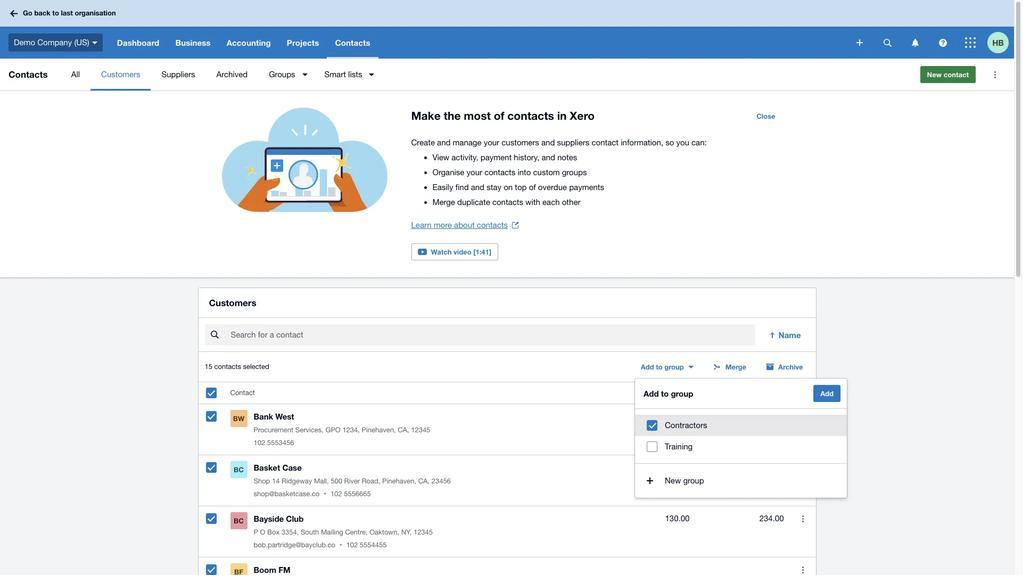 Task type: vqa. For each thing, say whether or not it's contained in the screenshot.
City National Bank (US) link
no



Task type: describe. For each thing, give the bounding box(es) containing it.
xero
[[570, 109, 595, 123]]

new contact
[[928, 70, 970, 79]]

find
[[456, 183, 469, 192]]

basket case shop 14 ridgeway mall, 500 river road, pinehaven, ca, 23456 shop@basketcase.co • 102 5556665
[[254, 463, 451, 498]]

ridgeway
[[282, 477, 312, 485]]

create and manage your customers and suppliers contact information, so you can:
[[412, 138, 707, 147]]

selected
[[243, 363, 269, 371]]

business
[[176, 38, 211, 47]]

customers
[[502, 138, 540, 147]]

svg image inside demo company (us) popup button
[[92, 41, 97, 44]]

you
[[664, 389, 675, 397]]

bayside club p o box 3354, south mailing centre, oaktown, ny, 12345 bob.partridge@bayclub.co • 102 5554455
[[254, 514, 433, 549]]

owe
[[677, 389, 690, 397]]

234.00 link
[[760, 513, 784, 525]]

groups
[[562, 168, 587, 177]]

bc for bayside club
[[234, 517, 244, 525]]

lists
[[348, 70, 363, 79]]

1 vertical spatial contacts
[[9, 69, 48, 80]]

demo
[[14, 38, 35, 47]]

learn more about contacts
[[412, 221, 508, 230]]

contact list table element
[[198, 383, 816, 575]]

accounting
[[227, 38, 271, 47]]

group inside popup button
[[665, 363, 684, 371]]

view activity, payment history, and notes
[[433, 153, 578, 162]]

1 horizontal spatial svg image
[[912, 39, 919, 47]]

history,
[[514, 153, 540, 162]]

club
[[286, 514, 304, 524]]

groups
[[269, 70, 295, 79]]

river
[[344, 477, 360, 485]]

contacts button
[[327, 27, 379, 59]]

new for new contact
[[928, 70, 943, 79]]

oaktown,
[[370, 529, 400, 537]]

5556665
[[344, 490, 371, 498]]

bank
[[254, 412, 273, 422]]

go back to last organisation
[[23, 9, 116, 17]]

watch
[[431, 248, 452, 256]]

merge for merge
[[726, 363, 747, 371]]

organise
[[433, 168, 465, 177]]

15 contacts selected
[[205, 363, 269, 371]]

actions menu image
[[985, 64, 1006, 85]]

to inside banner
[[52, 9, 59, 17]]

102 for bayside club
[[347, 541, 358, 549]]

contact
[[230, 389, 255, 397]]

easily find and stay on top of overdue payments
[[433, 183, 605, 192]]

boom fm link
[[230, 564, 625, 575]]

1 vertical spatial your
[[467, 168, 483, 177]]

you owe
[[664, 389, 690, 397]]

duplicate
[[458, 198, 491, 207]]

so
[[666, 138, 675, 147]]

svg image inside go back to last organisation link
[[10, 10, 18, 17]]

14
[[272, 477, 280, 485]]

manage
[[453, 138, 482, 147]]

merge for merge duplicate contacts with each other
[[433, 198, 455, 207]]

contacts inside "learn more about contacts" link
[[477, 221, 508, 230]]

demo company (us)
[[14, 38, 89, 47]]

most
[[464, 109, 491, 123]]

basket
[[254, 463, 280, 473]]

add to group inside group
[[644, 389, 694, 399]]

new group
[[665, 476, 705, 485]]

(us)
[[74, 38, 89, 47]]

bank west procurement services, gpo 1234, pinehaven, ca, 12345 102 5553456
[[254, 412, 431, 447]]

services,
[[296, 426, 324, 434]]

pinehaven, inside bank west procurement services, gpo 1234, pinehaven, ca, 12345 102 5553456
[[362, 426, 396, 434]]

and up duplicate
[[471, 183, 485, 192]]

pinehaven, inside the basket case shop 14 ridgeway mall, 500 river road, pinehaven, ca, 23456 shop@basketcase.co • 102 5556665
[[383, 477, 417, 485]]

case
[[283, 463, 302, 473]]

stay
[[487, 183, 502, 192]]

business button
[[168, 27, 219, 59]]

to inside popup button
[[656, 363, 663, 371]]

12345 inside bank west procurement services, gpo 1234, pinehaven, ca, 12345 102 5553456
[[411, 426, 431, 434]]

information,
[[621, 138, 664, 147]]

can:
[[692, 138, 707, 147]]

hb button
[[988, 27, 1015, 59]]

add to group group
[[636, 379, 848, 498]]

o
[[260, 529, 266, 537]]

suppliers
[[162, 70, 195, 79]]

bc for basket case
[[234, 466, 244, 474]]

south
[[301, 529, 319, 537]]

payments
[[570, 183, 605, 192]]

custom
[[534, 168, 560, 177]]

and up 'custom'
[[542, 153, 556, 162]]

0 vertical spatial your
[[484, 138, 500, 147]]

add to group button
[[635, 359, 700, 376]]

organise your contacts into custom groups
[[433, 168, 587, 177]]

all button
[[61, 59, 91, 91]]

suppliers button
[[151, 59, 206, 91]]

contractors button
[[636, 415, 848, 436]]

accounting button
[[219, 27, 279, 59]]

5554455
[[360, 541, 387, 549]]

all
[[71, 70, 80, 79]]

234.00
[[760, 514, 784, 523]]

5553456
[[267, 439, 294, 447]]

the
[[444, 109, 461, 123]]

groups button
[[258, 59, 314, 91]]



Task type: locate. For each thing, give the bounding box(es) containing it.
more row options image
[[803, 413, 804, 420]]

navigation containing dashboard
[[109, 27, 850, 59]]

customers
[[101, 70, 140, 79], [209, 297, 257, 309]]

new inside add to group group
[[665, 476, 682, 485]]

to inside group
[[662, 389, 669, 399]]

contacts up lists at the left of the page
[[335, 38, 371, 47]]

0 vertical spatial ca,
[[398, 426, 409, 434]]

overdue
[[539, 183, 567, 192]]

contacts
[[335, 38, 371, 47], [9, 69, 48, 80]]

shop
[[254, 477, 270, 485]]

back
[[34, 9, 50, 17]]

2 bc from the top
[[234, 517, 244, 525]]

about
[[454, 221, 475, 230]]

2 more row options button from the top
[[793, 508, 814, 530]]

0 vertical spatial •
[[324, 490, 327, 498]]

new group button
[[636, 471, 848, 492]]

each
[[543, 198, 560, 207]]

contractors
[[665, 421, 708, 430]]

102 inside the basket case shop 14 ridgeway mall, 500 river road, pinehaven, ca, 23456 shop@basketcase.co • 102 5556665
[[331, 490, 342, 498]]

payment
[[481, 153, 512, 162]]

ca, inside bank west procurement services, gpo 1234, pinehaven, ca, 12345 102 5553456
[[398, 426, 409, 434]]

Search for a contact field
[[230, 325, 756, 345]]

0 horizontal spatial contact
[[592, 138, 619, 147]]

1 more row options button from the top
[[793, 406, 814, 427]]

contact left actions menu icon at the right top
[[944, 70, 970, 79]]

go back to last organisation link
[[6, 4, 122, 23]]

merge left archive button on the right of page
[[726, 363, 747, 371]]

bw
[[233, 415, 245, 423]]

3 more row options button from the top
[[793, 560, 814, 575]]

1 vertical spatial customers
[[209, 297, 257, 309]]

2 more row options image from the top
[[803, 567, 804, 574]]

2 vertical spatial more row options button
[[793, 560, 814, 575]]

add inside button
[[821, 390, 834, 398]]

12345
[[411, 426, 431, 434], [414, 529, 433, 537]]

0 horizontal spatial new
[[665, 476, 682, 485]]

102 down the procurement
[[254, 439, 265, 447]]

1 vertical spatial to
[[656, 363, 663, 371]]

company
[[37, 38, 72, 47]]

customers inside button
[[101, 70, 140, 79]]

• inside the basket case shop 14 ridgeway mall, 500 river road, pinehaven, ca, 23456 shop@basketcase.co • 102 5556665
[[324, 490, 327, 498]]

1 vertical spatial group
[[671, 389, 694, 399]]

dashboard
[[117, 38, 160, 47]]

1 horizontal spatial your
[[484, 138, 500, 147]]

0 vertical spatial bc
[[234, 466, 244, 474]]

0 horizontal spatial merge
[[433, 198, 455, 207]]

1 horizontal spatial 102
[[331, 490, 342, 498]]

• for basket case
[[324, 490, 327, 498]]

contact inside "new contact" button
[[944, 70, 970, 79]]

contacts down payment
[[485, 168, 516, 177]]

more row options image for the more row options popup button related to club
[[803, 516, 804, 522]]

merge duplicate contacts with each other
[[433, 198, 581, 207]]

1 vertical spatial more row options image
[[803, 567, 804, 574]]

contacts
[[508, 109, 555, 123], [485, 168, 516, 177], [493, 198, 524, 207], [477, 221, 508, 230], [214, 363, 241, 371]]

0 vertical spatial 12345
[[411, 426, 431, 434]]

road,
[[362, 477, 381, 485]]

training
[[665, 442, 693, 451]]

0 vertical spatial contacts
[[335, 38, 371, 47]]

1 more row options image from the top
[[803, 516, 804, 522]]

2 horizontal spatial svg image
[[966, 37, 977, 48]]

914.55 link
[[760, 461, 784, 474]]

1 vertical spatial of
[[529, 183, 536, 192]]

1 vertical spatial bc
[[234, 517, 244, 525]]

of right most at top left
[[494, 109, 505, 123]]

• down mailing
[[340, 541, 342, 549]]

boom fm
[[254, 565, 291, 575]]

p
[[254, 529, 258, 537]]

bob.partridge@bayclub.co
[[254, 541, 336, 549]]

1 horizontal spatial contact
[[944, 70, 970, 79]]

close
[[757, 112, 776, 120]]

close button
[[751, 108, 782, 125]]

smart lists
[[325, 70, 363, 79]]

0 horizontal spatial svg image
[[10, 10, 18, 17]]

bayside
[[254, 514, 284, 524]]

0 vertical spatial merge
[[433, 198, 455, 207]]

1234,
[[343, 426, 360, 434]]

and left suppliers
[[542, 138, 555, 147]]

contacts down demo
[[9, 69, 48, 80]]

merge down easily
[[433, 198, 455, 207]]

group inside button
[[684, 476, 705, 485]]

boom
[[254, 565, 276, 575]]

0 horizontal spatial 102
[[254, 439, 265, 447]]

bc left bayside at the bottom left of page
[[234, 517, 244, 525]]

view
[[433, 153, 450, 162]]

102 inside bank west procurement services, gpo 1234, pinehaven, ca, 12345 102 5553456
[[254, 439, 265, 447]]

0 vertical spatial pinehaven,
[[362, 426, 396, 434]]

contacts inside contacts dropdown button
[[335, 38, 371, 47]]

navigation inside banner
[[109, 27, 850, 59]]

0 vertical spatial add to group
[[641, 363, 684, 371]]

add to group
[[641, 363, 684, 371], [644, 389, 694, 399]]

watch video [1:41] button
[[412, 243, 499, 261]]

0 horizontal spatial •
[[324, 490, 327, 498]]

more row options button for west
[[793, 406, 814, 427]]

0 vertical spatial of
[[494, 109, 505, 123]]

1 vertical spatial add to group
[[644, 389, 694, 399]]

archived button
[[206, 59, 258, 91]]

group down training
[[684, 476, 705, 485]]

0 vertical spatial more row options button
[[793, 406, 814, 427]]

0 horizontal spatial ca,
[[398, 426, 409, 434]]

• inside bayside club p o box 3354, south mailing centre, oaktown, ny, 12345 bob.partridge@bayclub.co • 102 5554455
[[340, 541, 342, 549]]

add to group up you
[[641, 363, 684, 371]]

ca, right 1234,
[[398, 426, 409, 434]]

pinehaven, right 1234,
[[362, 426, 396, 434]]

smart lists button
[[314, 59, 381, 91]]

1 horizontal spatial contacts
[[335, 38, 371, 47]]

merge button
[[707, 359, 753, 376]]

add to group down add to group popup button on the right bottom of the page
[[644, 389, 694, 399]]

navigation
[[109, 27, 850, 59]]

banner containing hb
[[0, 0, 1015, 59]]

svg image
[[10, 10, 18, 17], [966, 37, 977, 48], [912, 39, 919, 47]]

23456
[[432, 477, 451, 485]]

add inside popup button
[[641, 363, 655, 371]]

menu
[[61, 59, 912, 91]]

more row options image
[[803, 516, 804, 522], [803, 567, 804, 574]]

1 vertical spatial contact
[[592, 138, 619, 147]]

102 inside bayside club p o box 3354, south mailing centre, oaktown, ny, 12345 bob.partridge@bayclub.co • 102 5554455
[[347, 541, 358, 549]]

[1:41]
[[474, 248, 492, 256]]

102 down 500
[[331, 490, 342, 498]]

learn
[[412, 221, 432, 230]]

500
[[331, 477, 343, 485]]

contacts down merge duplicate contacts with each other
[[477, 221, 508, 230]]

you
[[677, 138, 690, 147]]

shop@basketcase.co
[[254, 490, 320, 498]]

list box
[[636, 409, 848, 464]]

pinehaven, right road,
[[383, 477, 417, 485]]

contact right suppliers
[[592, 138, 619, 147]]

2 vertical spatial to
[[662, 389, 669, 399]]

0 vertical spatial new
[[928, 70, 943, 79]]

1 horizontal spatial •
[[340, 541, 342, 549]]

1 vertical spatial •
[[340, 541, 342, 549]]

1 vertical spatial merge
[[726, 363, 747, 371]]

make
[[412, 109, 441, 123]]

make the most of contacts in xero
[[412, 109, 595, 123]]

2 vertical spatial 102
[[347, 541, 358, 549]]

0 vertical spatial to
[[52, 9, 59, 17]]

ca, inside the basket case shop 14 ridgeway mall, 500 river road, pinehaven, ca, 23456 shop@basketcase.co • 102 5556665
[[419, 477, 430, 485]]

1 bc from the top
[[234, 466, 244, 474]]

0 horizontal spatial of
[[494, 109, 505, 123]]

suppliers
[[558, 138, 590, 147]]

more row options button for club
[[793, 508, 814, 530]]

group down add to group popup button on the right bottom of the page
[[671, 389, 694, 399]]

group up you owe
[[665, 363, 684, 371]]

mailing
[[321, 529, 343, 537]]

svg image
[[884, 39, 892, 47], [940, 39, 948, 47], [857, 39, 864, 46], [92, 41, 97, 44]]

contacts down on
[[493, 198, 524, 207]]

0 vertical spatial more row options image
[[803, 516, 804, 522]]

1 horizontal spatial merge
[[726, 363, 747, 371]]

archived
[[217, 70, 248, 79]]

1 horizontal spatial of
[[529, 183, 536, 192]]

of right top
[[529, 183, 536, 192]]

demo company (us) button
[[0, 27, 109, 59]]

hb
[[993, 38, 1005, 47]]

projects button
[[279, 27, 327, 59]]

0 vertical spatial 102
[[254, 439, 265, 447]]

102 down the centre,
[[347, 541, 358, 549]]

gpo
[[326, 426, 341, 434]]

new contact button
[[921, 66, 977, 83]]

mall,
[[314, 477, 329, 485]]

1 horizontal spatial ca,
[[419, 477, 430, 485]]

your
[[484, 138, 500, 147], [467, 168, 483, 177]]

merge inside 'button'
[[726, 363, 747, 371]]

banner
[[0, 0, 1015, 59]]

contacts right "15"
[[214, 363, 241, 371]]

1 vertical spatial ca,
[[419, 477, 430, 485]]

add to group inside popup button
[[641, 363, 684, 371]]

watch video [1:41]
[[431, 248, 492, 256]]

ca, left 23456
[[419, 477, 430, 485]]

102 for basket case
[[331, 490, 342, 498]]

0 horizontal spatial customers
[[101, 70, 140, 79]]

customers button
[[91, 59, 151, 91]]

organisation
[[75, 9, 116, 17]]

box
[[267, 529, 280, 537]]

and up 'view' in the top left of the page
[[437, 138, 451, 147]]

contacts up "customers" in the top of the page
[[508, 109, 555, 123]]

102
[[254, 439, 265, 447], [331, 490, 342, 498], [347, 541, 358, 549]]

into
[[518, 168, 531, 177]]

go
[[23, 9, 32, 17]]

menu containing all
[[61, 59, 912, 91]]

last
[[61, 9, 73, 17]]

1 vertical spatial new
[[665, 476, 682, 485]]

130.00 link
[[666, 513, 690, 525]]

2 vertical spatial group
[[684, 476, 705, 485]]

smart
[[325, 70, 346, 79]]

0 vertical spatial customers
[[101, 70, 140, 79]]

your down activity,
[[467, 168, 483, 177]]

more row options image for first the more row options popup button from the bottom of the contact list table element
[[803, 567, 804, 574]]

list box containing contractors
[[636, 409, 848, 464]]

15
[[205, 363, 213, 371]]

12345 inside bayside club p o box 3354, south mailing centre, oaktown, ny, 12345 bob.partridge@bayclub.co • 102 5554455
[[414, 529, 433, 537]]

• for bayside club
[[340, 541, 342, 549]]

2 horizontal spatial 102
[[347, 541, 358, 549]]

training button
[[636, 436, 848, 458]]

1 horizontal spatial new
[[928, 70, 943, 79]]

1 vertical spatial pinehaven,
[[383, 477, 417, 485]]

name button
[[762, 325, 810, 346]]

archive button
[[760, 359, 810, 376]]

0 vertical spatial contact
[[944, 70, 970, 79]]

1 vertical spatial 102
[[331, 490, 342, 498]]

0 horizontal spatial contacts
[[9, 69, 48, 80]]

with
[[526, 198, 541, 207]]

bc left basket at the bottom left
[[234, 466, 244, 474]]

1 horizontal spatial customers
[[209, 297, 257, 309]]

0 horizontal spatial your
[[467, 168, 483, 177]]

west
[[276, 412, 294, 422]]

centre,
[[345, 529, 368, 537]]

new for new group
[[665, 476, 682, 485]]

procurement
[[254, 426, 294, 434]]

• down mall,
[[324, 490, 327, 498]]

your up payment
[[484, 138, 500, 147]]

projects
[[287, 38, 319, 47]]

0 vertical spatial group
[[665, 363, 684, 371]]

1 vertical spatial 12345
[[414, 529, 433, 537]]

1 vertical spatial more row options button
[[793, 508, 814, 530]]

dashboard link
[[109, 27, 168, 59]]

add button
[[814, 385, 841, 402]]

fm
[[279, 565, 291, 575]]



